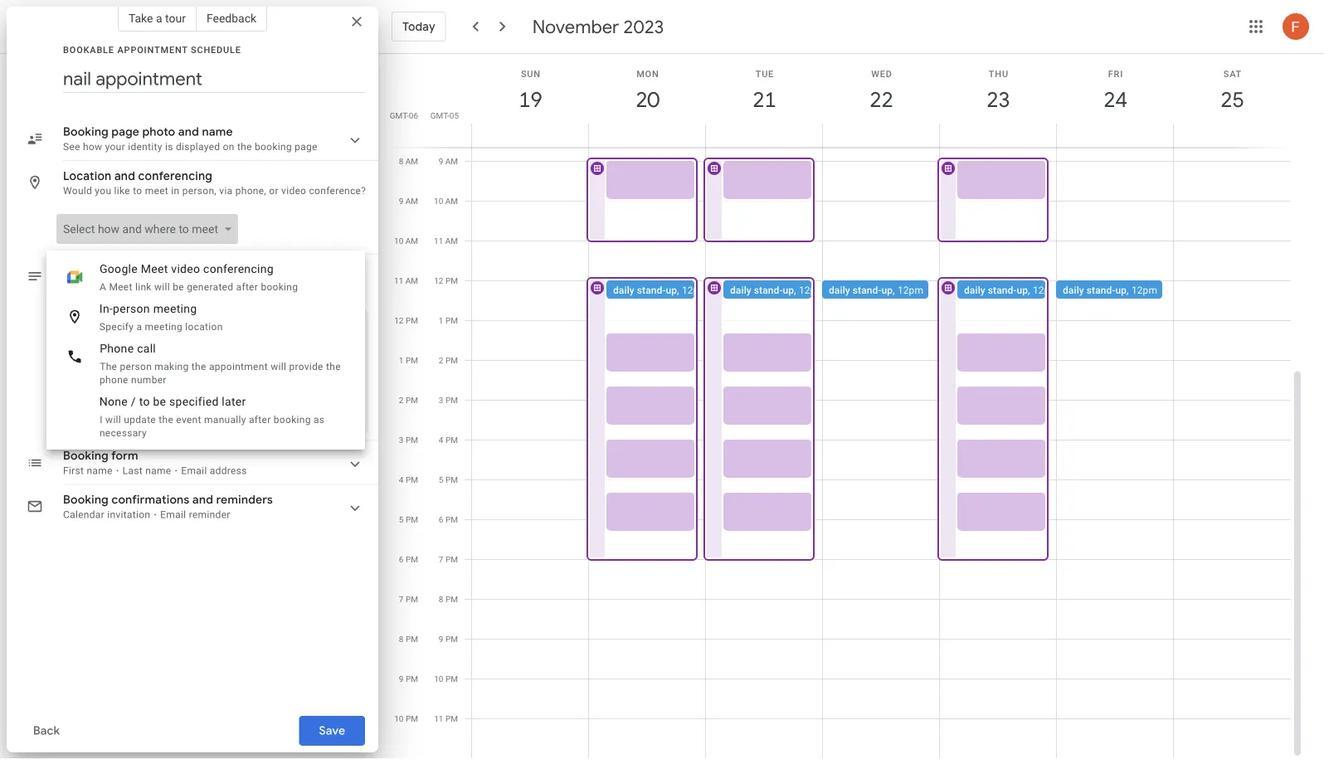 Task type: locate. For each thing, give the bounding box(es) containing it.
2 stand- from the left
[[754, 284, 783, 296]]

page up identity
[[112, 125, 140, 139]]

3 booking from the top
[[63, 493, 109, 508]]

5 , from the left
[[1127, 284, 1130, 296]]

1 vertical spatial 11
[[394, 276, 404, 286]]

mon 20
[[635, 68, 660, 113]]

1 vertical spatial 1
[[399, 355, 404, 365]]

booking inside booking page photo and name see how your identity is displayed on the booking page
[[255, 141, 292, 153]]

2 horizontal spatial your
[[331, 279, 351, 290]]

meeting up call
[[145, 321, 183, 333]]

0 horizontal spatial 2 pm
[[399, 395, 418, 405]]

will inside 'phone call the person making the appointment will provide the phone number'
[[271, 361, 286, 373]]

1 horizontal spatial 12 pm
[[434, 276, 458, 286]]

5 stand- from the left
[[1087, 284, 1116, 296]]

0 vertical spatial 1 pm
[[439, 315, 458, 325]]

fri
[[1109, 68, 1124, 79]]

call
[[137, 342, 156, 355]]

booking for booking confirmations and reminders
[[63, 493, 109, 508]]

a left tour
[[156, 11, 162, 25]]

gmt- for 05
[[431, 110, 450, 120]]

1 horizontal spatial video
[[281, 185, 307, 197]]

booking inside none / to be specified later i will update the event manually after booking as necessary
[[274, 414, 311, 426]]

this
[[240, 279, 260, 290]]

24 column header
[[1057, 54, 1175, 147]]

2 vertical spatial 8
[[399, 634, 404, 644]]

24
[[1103, 86, 1127, 113]]

1 vertical spatial video
[[171, 262, 200, 276]]

person inside in-person meeting specify a meeting location
[[113, 302, 150, 315]]

sunday, november 19 element
[[512, 81, 550, 119]]

how right see
[[83, 141, 102, 153]]

bold image
[[76, 317, 93, 336]]

1 horizontal spatial 4
[[439, 435, 444, 445]]

0 vertical spatial 12 pm
[[434, 276, 458, 286]]

in down explains
[[149, 292, 157, 303]]

or
[[269, 185, 279, 197]]

3 stand- from the left
[[853, 284, 882, 296]]

1 horizontal spatial 2 pm
[[439, 355, 458, 365]]

will left provide
[[271, 361, 286, 373]]

where
[[145, 222, 176, 236]]

the left event
[[159, 414, 173, 426]]

and up reminder
[[193, 493, 213, 508]]

1 horizontal spatial on
[[316, 279, 328, 290]]

booking left the as
[[274, 414, 311, 426]]

how inside "dropdown button"
[[98, 222, 120, 236]]

to right where
[[179, 222, 189, 236]]

0 vertical spatial 6
[[439, 515, 444, 525]]

0 horizontal spatial 1 pm
[[399, 355, 418, 365]]

meet right like at the top left of page
[[145, 185, 169, 197]]

your left identity
[[105, 141, 125, 153]]

description
[[63, 262, 128, 277]]

1 horizontal spatial meet
[[141, 262, 168, 276]]

be inside the google meet video conferencing a meet link will be generated after booking
[[173, 281, 184, 293]]

1 horizontal spatial 9 pm
[[439, 634, 458, 644]]

invitation
[[107, 509, 150, 521]]

1 horizontal spatial 7
[[439, 555, 444, 565]]

2 booking from the top
[[63, 449, 109, 464]]

9
[[439, 156, 444, 166], [399, 196, 404, 206], [439, 634, 444, 644], [399, 674, 404, 684]]

10 pm left "11 pm"
[[395, 714, 418, 724]]

booking
[[63, 125, 109, 139], [63, 449, 109, 464], [63, 493, 109, 508]]

0 horizontal spatial 5 pm
[[399, 515, 418, 525]]

and inside location and conferencing would you like to meet in person, via phone, or video conference?
[[115, 169, 135, 183]]

location
[[63, 169, 112, 183]]

12
[[434, 276, 444, 286], [395, 315, 404, 325]]

1 vertical spatial page
[[295, 141, 318, 153]]

back
[[33, 724, 60, 739]]

specified
[[170, 395, 219, 408]]

0 horizontal spatial 6
[[399, 555, 404, 565]]

will for google meet video conferencing
[[154, 281, 170, 293]]

name up displayed
[[202, 125, 233, 139]]

to right like at the top left of page
[[133, 185, 142, 197]]

3 pm
[[439, 395, 458, 405], [399, 435, 418, 445]]

2023
[[624, 15, 664, 38]]

number
[[131, 374, 167, 386]]

25 column header
[[1174, 54, 1292, 147]]

meeting
[[153, 302, 197, 315], [145, 321, 183, 333]]

a up call
[[137, 321, 142, 333]]

1 horizontal spatial 1
[[439, 315, 444, 325]]

11 am
[[434, 236, 458, 246], [394, 276, 418, 286]]

your inside booking page photo and name see how your identity is displayed on the booking page
[[105, 141, 125, 153]]

sat
[[1224, 68, 1243, 79]]

1 horizontal spatial your
[[179, 279, 199, 290]]

5 daily stand-up , 12pm from the left
[[1063, 284, 1158, 296]]

your up confirmation
[[179, 279, 199, 290]]

1 vertical spatial 3
[[399, 435, 404, 445]]

video up confirmation
[[171, 262, 200, 276]]

1 vertical spatial 4
[[399, 475, 404, 485]]

0 vertical spatial email
[[181, 465, 207, 477]]

and down that
[[129, 292, 146, 303]]

1 horizontal spatial 8 pm
[[439, 594, 458, 604]]

conferencing up person,
[[138, 169, 213, 183]]

and left where
[[123, 222, 142, 236]]

to inside location and conferencing would you like to meet in person, via phone, or video conference?
[[133, 185, 142, 197]]

9 am right 8 am
[[439, 156, 458, 166]]

in-person meeting
specify a meeting location menu item
[[46, 297, 365, 337]]

italic image
[[106, 317, 123, 336]]

0 horizontal spatial be
[[153, 395, 167, 408]]

1 vertical spatial 10 pm
[[395, 714, 418, 724]]

video right or
[[281, 185, 307, 197]]

8 pm
[[439, 594, 458, 604], [399, 634, 418, 644]]

november 2023
[[533, 15, 664, 38]]

and up displayed
[[178, 125, 199, 139]]

add
[[63, 279, 82, 290]]

1 vertical spatial person
[[120, 361, 152, 373]]

1 vertical spatial 1 pm
[[399, 355, 418, 365]]

1 vertical spatial 6 pm
[[399, 555, 418, 565]]

0 horizontal spatial 8 pm
[[399, 634, 418, 644]]

up
[[666, 284, 677, 296], [783, 284, 795, 296], [882, 284, 893, 296], [1017, 284, 1029, 296], [1116, 284, 1127, 296]]

1 vertical spatial 9 am
[[399, 196, 418, 206]]

tuesday, november 21 element
[[746, 81, 784, 119]]

Add title text field
[[63, 66, 365, 91]]

0 vertical spatial how
[[83, 141, 102, 153]]

after inside the google meet video conferencing a meet link will be generated after booking
[[236, 281, 258, 293]]

booking for booking page photo and name see how your identity is displayed on the booking page
[[63, 125, 109, 139]]

9 am down 8 am
[[399, 196, 418, 206]]

0 horizontal spatial video
[[171, 262, 200, 276]]

take
[[129, 11, 153, 25]]

4 pm
[[439, 435, 458, 445], [399, 475, 418, 485]]

2 , from the left
[[795, 284, 797, 296]]

booking down the add
[[63, 292, 100, 303]]

on inside "description add a note that explains your service. this will appear on your booking page and in confirmation emails."
[[316, 279, 328, 290]]

meeting up numbered list "image"
[[153, 302, 197, 315]]

1 booking from the top
[[63, 125, 109, 139]]

meet
[[145, 185, 169, 197], [192, 222, 218, 236]]

0 vertical spatial video
[[281, 185, 307, 197]]

booking right this
[[261, 281, 298, 293]]

1 vertical spatial conferencing
[[203, 262, 274, 276]]

is
[[165, 141, 173, 153]]

10 am
[[434, 196, 458, 206], [394, 236, 418, 246]]

1 vertical spatial 2 pm
[[399, 395, 418, 405]]

person up number
[[120, 361, 152, 373]]

booking up see
[[63, 125, 109, 139]]

conferencing up this
[[203, 262, 274, 276]]

booking inside booking page photo and name see how your identity is displayed on the booking page
[[63, 125, 109, 139]]

2 horizontal spatial a
[[156, 11, 162, 25]]

will right i
[[105, 414, 121, 426]]

select
[[63, 222, 95, 236]]

,
[[677, 284, 680, 296], [795, 284, 797, 296], [893, 284, 896, 296], [1029, 284, 1031, 296], [1127, 284, 1130, 296]]

0 vertical spatial 5 pm
[[439, 475, 458, 485]]

1 vertical spatial how
[[98, 222, 120, 236]]

provide
[[289, 361, 323, 373]]

how inside booking page photo and name see how your identity is displayed on the booking page
[[83, 141, 102, 153]]

0 horizontal spatial 10 am
[[394, 236, 418, 246]]

0 vertical spatial 8
[[399, 156, 404, 166]]

manually
[[204, 414, 246, 426]]

conferencing inside location and conferencing would you like to meet in person, via phone, or video conference?
[[138, 169, 213, 183]]

9 am
[[439, 156, 458, 166], [399, 196, 418, 206]]

gmt- right 06
[[431, 110, 450, 120]]

will inside none / to be specified later i will update the event manually after booking as necessary
[[105, 414, 121, 426]]

22 column header
[[823, 54, 941, 147]]

and
[[178, 125, 199, 139], [115, 169, 135, 183], [123, 222, 142, 236], [129, 292, 146, 303], [193, 493, 213, 508]]

location and conferencing would you like to meet in person, via phone, or video conference?
[[63, 169, 366, 197]]

will right this
[[263, 279, 279, 290]]

name down booking form
[[87, 465, 113, 477]]

on
[[223, 141, 235, 153], [316, 279, 328, 290]]

0 vertical spatial 10 pm
[[434, 674, 458, 684]]

10 pm
[[434, 674, 458, 684], [395, 714, 418, 724]]

be inside none / to be specified later i will update the event manually after booking as necessary
[[153, 395, 167, 408]]

grid
[[385, 54, 1305, 760]]

0 horizontal spatial meet
[[145, 185, 169, 197]]

0 vertical spatial 1
[[439, 315, 444, 325]]

google meet video conferencing
a meet link will be generated after booking menu item
[[46, 257, 365, 297]]

1 daily from the left
[[613, 284, 635, 296]]

will inside the google meet video conferencing a meet link will be generated after booking
[[154, 281, 170, 293]]

1 vertical spatial on
[[316, 279, 328, 290]]

12 pm
[[434, 276, 458, 286], [395, 315, 418, 325]]

name right last
[[145, 465, 171, 477]]

page
[[112, 125, 140, 139], [295, 141, 318, 153], [103, 292, 126, 303]]

person inside 'phone call the person making the appointment will provide the phone number'
[[120, 361, 152, 373]]

1 vertical spatial meet
[[109, 281, 133, 293]]

phone,
[[236, 185, 267, 197]]

4 daily from the left
[[965, 284, 986, 296]]

1 horizontal spatial 2
[[439, 355, 444, 365]]

email reminder
[[160, 509, 230, 521]]

7
[[439, 555, 444, 565], [399, 594, 404, 604]]

the inside booking page photo and name see how your identity is displayed on the booking page
[[237, 141, 252, 153]]

0 horizontal spatial 3
[[399, 435, 404, 445]]

3 daily from the left
[[829, 284, 851, 296]]

numbered list image
[[174, 317, 190, 336]]

email down booking confirmations and reminders
[[160, 509, 186, 521]]

1 stand- from the left
[[637, 284, 666, 296]]

how right select at the left
[[98, 222, 120, 236]]

name for last name
[[145, 465, 171, 477]]

0 horizontal spatial 7 pm
[[399, 594, 418, 604]]

be
[[173, 281, 184, 293], [153, 395, 167, 408]]

in left person,
[[171, 185, 180, 197]]

0 horizontal spatial 10 pm
[[395, 714, 418, 724]]

video inside location and conferencing would you like to meet in person, via phone, or video conference?
[[281, 185, 307, 197]]

select how and where to meet button
[[56, 214, 238, 244]]

select how and where to meet
[[63, 222, 218, 236]]

1 vertical spatial 7 pm
[[399, 594, 418, 604]]

5 12pm from the left
[[1132, 284, 1158, 296]]

0 vertical spatial be
[[173, 281, 184, 293]]

5 daily from the left
[[1063, 284, 1085, 296]]

0 vertical spatial after
[[236, 281, 258, 293]]

video inside the google meet video conferencing a meet link will be generated after booking
[[171, 262, 200, 276]]

1 vertical spatial 8 pm
[[399, 634, 418, 644]]

on right displayed
[[223, 141, 235, 153]]

person up underline icon
[[113, 302, 150, 315]]

your right appear
[[331, 279, 351, 290]]

on for name
[[223, 141, 235, 153]]

meet inside "dropdown button"
[[192, 222, 218, 236]]

meet right a
[[109, 281, 133, 293]]

10 pm up "11 pm"
[[434, 674, 458, 684]]

after right manually
[[249, 414, 271, 426]]

the
[[237, 141, 252, 153], [191, 361, 206, 373], [326, 361, 341, 373], [159, 414, 173, 426]]

meet up explains
[[141, 262, 168, 276]]

booking up or
[[255, 141, 292, 153]]

the up the phone,
[[237, 141, 252, 153]]

1 horizontal spatial meet
[[192, 222, 218, 236]]

1 vertical spatial 12 pm
[[395, 315, 418, 325]]

1 horizontal spatial 10 pm
[[434, 674, 458, 684]]

2 gmt- from the left
[[431, 110, 450, 120]]

and up like at the top left of page
[[115, 169, 135, 183]]

booking up first name
[[63, 449, 109, 464]]

and inside booking page photo and name see how your identity is displayed on the booking page
[[178, 125, 199, 139]]

sat 25
[[1220, 68, 1244, 113]]

email left address
[[181, 465, 207, 477]]

meet down person,
[[192, 222, 218, 236]]

booking inside "description add a note that explains your service. this will appear on your booking page and in confirmation emails."
[[63, 292, 100, 303]]

email for email reminder
[[160, 509, 186, 521]]

feedback button
[[197, 5, 267, 32]]

1 horizontal spatial 11 am
[[434, 236, 458, 246]]

the right provide
[[326, 361, 341, 373]]

to right / on the left bottom of the page
[[139, 395, 150, 408]]

0 horizontal spatial 6 pm
[[399, 555, 418, 565]]

0 vertical spatial to
[[133, 185, 142, 197]]

phone call
the person making the appointment will provide the phone number menu item
[[46, 337, 365, 390]]

feedback
[[207, 11, 257, 25]]

name for first name
[[87, 465, 113, 477]]

on right appear
[[316, 279, 328, 290]]

a
[[156, 11, 162, 25], [84, 279, 90, 290], [137, 321, 142, 333]]

calendar
[[63, 509, 105, 521]]

0 horizontal spatial gmt-
[[390, 110, 409, 120]]

the right the making
[[191, 361, 206, 373]]

the
[[100, 361, 117, 373]]

1 vertical spatial after
[[249, 414, 271, 426]]

0 horizontal spatial name
[[87, 465, 113, 477]]

your
[[105, 141, 125, 153], [179, 279, 199, 290], [331, 279, 351, 290]]

description add a note that explains your service. this will appear on your booking page and in confirmation emails.
[[63, 262, 351, 303]]

2 vertical spatial to
[[139, 395, 150, 408]]

0 vertical spatial 4 pm
[[439, 435, 458, 445]]

12pm
[[682, 284, 708, 296], [799, 284, 825, 296], [898, 284, 924, 296], [1033, 284, 1059, 296], [1132, 284, 1158, 296]]

take a tour button
[[118, 5, 197, 32]]

0 vertical spatial conferencing
[[138, 169, 213, 183]]

1 horizontal spatial 3 pm
[[439, 395, 458, 405]]

booking for that
[[63, 292, 100, 303]]

1 gmt- from the left
[[390, 110, 409, 120]]

2 vertical spatial a
[[137, 321, 142, 333]]

explains
[[137, 279, 176, 290]]

0 horizontal spatial a
[[84, 279, 90, 290]]

2 horizontal spatial name
[[202, 125, 233, 139]]

gmt- left gmt-05
[[390, 110, 409, 120]]

1 pm
[[439, 315, 458, 325], [399, 355, 418, 365]]

address
[[210, 465, 247, 477]]

booking for booking form
[[63, 449, 109, 464]]

a right the add
[[84, 279, 90, 290]]

booking
[[255, 141, 292, 153], [261, 281, 298, 293], [63, 292, 100, 303], [274, 414, 311, 426]]

page down that
[[103, 292, 126, 303]]

2 vertical spatial page
[[103, 292, 126, 303]]

am
[[406, 156, 418, 166], [446, 156, 458, 166], [406, 196, 418, 206], [446, 196, 458, 206], [406, 236, 418, 246], [446, 236, 458, 246], [406, 276, 418, 286]]

booking up calendar
[[63, 493, 109, 508]]

page up conference?
[[295, 141, 318, 153]]

1 horizontal spatial 4 pm
[[439, 435, 458, 445]]

3 12pm from the left
[[898, 284, 924, 296]]

will right link
[[154, 281, 170, 293]]

first
[[63, 465, 84, 477]]

last
[[123, 465, 143, 477]]

5 up from the left
[[1116, 284, 1127, 296]]

page inside "description add a note that explains your service. this will appear on your booking page and in confirmation emails."
[[103, 292, 126, 303]]

today button
[[392, 7, 446, 46]]

4 daily stand-up , 12pm from the left
[[965, 284, 1059, 296]]

0 vertical spatial 11
[[434, 236, 444, 246]]

0 horizontal spatial 11 am
[[394, 276, 418, 286]]

0 horizontal spatial 4 pm
[[399, 475, 418, 485]]

gmt-
[[390, 110, 409, 120], [431, 110, 450, 120]]

1 vertical spatial email
[[160, 509, 186, 521]]

update
[[124, 414, 156, 426]]

1 horizontal spatial in
[[171, 185, 180, 197]]

on inside booking page photo and name see how your identity is displayed on the booking page
[[223, 141, 235, 153]]

wed
[[872, 68, 893, 79]]

daily stand-up , 12pm
[[613, 284, 708, 296], [731, 284, 825, 296], [829, 284, 924, 296], [965, 284, 1059, 296], [1063, 284, 1158, 296]]

10
[[434, 196, 444, 206], [394, 236, 404, 246], [434, 674, 444, 684], [395, 714, 404, 724]]

after right generated
[[236, 281, 258, 293]]

11 pm
[[434, 714, 458, 724]]

2 pm
[[439, 355, 458, 365], [399, 395, 418, 405]]

meet inside location and conferencing would you like to meet in person, via phone, or video conference?
[[145, 185, 169, 197]]



Task type: describe. For each thing, give the bounding box(es) containing it.
email for email address
[[181, 465, 207, 477]]

2 12pm from the left
[[799, 284, 825, 296]]

phone call the person making the appointment will provide the phone number
[[100, 342, 341, 386]]

mon
[[637, 68, 660, 79]]

in inside location and conferencing would you like to meet in person, via phone, or video conference?
[[171, 185, 180, 197]]

2 vertical spatial 11
[[434, 714, 444, 724]]

will for phone call
[[271, 361, 286, 373]]

0 horizontal spatial 3 pm
[[399, 435, 418, 445]]

to inside none / to be specified later i will update the event manually after booking as necessary
[[139, 395, 150, 408]]

0 vertical spatial 9 pm
[[439, 634, 458, 644]]

booking form
[[63, 449, 138, 464]]

event
[[176, 414, 201, 426]]

0 horizontal spatial meet
[[109, 281, 133, 293]]

confirmation
[[160, 292, 219, 303]]

0 vertical spatial 8 pm
[[439, 594, 458, 604]]

necessary
[[100, 428, 147, 439]]

1 up from the left
[[666, 284, 677, 296]]

1 horizontal spatial 5 pm
[[439, 475, 458, 485]]

0 vertical spatial 9 am
[[439, 156, 458, 166]]

a inside take a tour button
[[156, 11, 162, 25]]

1 vertical spatial 11 am
[[394, 276, 418, 286]]

location
[[186, 321, 223, 333]]

gmt-06
[[390, 110, 418, 120]]

1 vertical spatial 10 am
[[394, 236, 418, 246]]

/
[[131, 395, 136, 408]]

tue 21
[[752, 68, 776, 113]]

form
[[111, 449, 138, 464]]

3 daily stand-up , 12pm from the left
[[829, 284, 924, 296]]

appointment
[[209, 361, 268, 373]]

3 up from the left
[[882, 284, 893, 296]]

21 column header
[[706, 54, 824, 147]]

1 horizontal spatial 12
[[434, 276, 444, 286]]

4 stand- from the left
[[989, 284, 1017, 296]]

appointment
[[117, 44, 188, 55]]

0 vertical spatial 7 pm
[[439, 555, 458, 565]]

fri 24
[[1103, 68, 1127, 113]]

0 horizontal spatial 5
[[399, 515, 404, 525]]

service.
[[202, 279, 238, 290]]

on for that
[[316, 279, 328, 290]]

0 vertical spatial 4
[[439, 435, 444, 445]]

0 vertical spatial meeting
[[153, 302, 197, 315]]

06
[[409, 110, 418, 120]]

0 horizontal spatial 2
[[399, 395, 404, 405]]

specify
[[100, 321, 134, 333]]

via
[[219, 185, 233, 197]]

19
[[518, 86, 542, 113]]

phone
[[100, 342, 134, 355]]

monday, november 20 element
[[629, 81, 667, 119]]

2 daily from the left
[[731, 284, 752, 296]]

and inside "dropdown button"
[[123, 222, 142, 236]]

email address
[[181, 465, 247, 477]]

thursday, november 23 element
[[980, 81, 1018, 119]]

25
[[1220, 86, 1244, 113]]

in inside "description add a note that explains your service. this will appear on your booking page and in confirmation emails."
[[149, 292, 157, 303]]

emails.
[[222, 292, 256, 303]]

thu 23
[[986, 68, 1010, 113]]

4 , from the left
[[1029, 284, 1031, 296]]

last name
[[123, 465, 171, 477]]

wed 22
[[869, 68, 893, 113]]

2 daily stand-up , 12pm from the left
[[731, 284, 825, 296]]

thu
[[989, 68, 1009, 79]]

20 column header
[[589, 54, 706, 147]]

0 horizontal spatial 12 pm
[[395, 315, 418, 325]]

bulleted list image
[[203, 317, 220, 336]]

4 12pm from the left
[[1033, 284, 1059, 296]]

1 12pm from the left
[[682, 284, 708, 296]]

november
[[533, 15, 620, 38]]

3 , from the left
[[893, 284, 896, 296]]

8 am
[[399, 156, 418, 166]]

0 vertical spatial 3 pm
[[439, 395, 458, 405]]

formatting options toolbar
[[63, 311, 369, 346]]

booking for specified
[[274, 414, 311, 426]]

0 vertical spatial 3
[[439, 395, 444, 405]]

first name
[[63, 465, 113, 477]]

0 vertical spatial 7
[[439, 555, 444, 565]]

sun
[[521, 68, 541, 79]]

see
[[63, 141, 80, 153]]

none
[[100, 395, 128, 408]]

0 vertical spatial 2 pm
[[439, 355, 458, 365]]

20
[[635, 86, 659, 113]]

Description text field
[[70, 344, 362, 427]]

booking page photo and name see how your identity is displayed on the booking page
[[63, 125, 318, 153]]

1 vertical spatial 5 pm
[[399, 515, 418, 525]]

0 vertical spatial page
[[112, 125, 140, 139]]

gmt- for 06
[[390, 110, 409, 120]]

bookable appointment schedule
[[63, 44, 241, 55]]

in-person meeting specify a meeting location
[[100, 302, 223, 333]]

conferencing inside the google meet video conferencing a meet link will be generated after booking
[[203, 262, 274, 276]]

friday, november 24 element
[[1097, 81, 1135, 119]]

reminders
[[216, 493, 273, 508]]

to inside select how and where to meet "dropdown button"
[[179, 222, 189, 236]]

1 vertical spatial meeting
[[145, 321, 183, 333]]

making
[[155, 361, 189, 373]]

1 horizontal spatial 5
[[439, 475, 444, 485]]

reminder
[[189, 509, 230, 521]]

confirmations
[[112, 493, 190, 508]]

23 column header
[[940, 54, 1058, 147]]

phone
[[100, 374, 128, 386]]

4 up from the left
[[1017, 284, 1029, 296]]

0 vertical spatial 10 am
[[434, 196, 458, 206]]

in-
[[100, 302, 113, 315]]

and inside "description add a note that explains your service. this will appear on your booking page and in confirmation emails."
[[129, 292, 146, 303]]

2 up from the left
[[783, 284, 795, 296]]

0 horizontal spatial 12
[[395, 315, 404, 325]]

wednesday, november 22 element
[[863, 81, 901, 119]]

will for none / to be specified later
[[105, 414, 121, 426]]

1 horizontal spatial 6
[[439, 515, 444, 525]]

i
[[100, 414, 103, 426]]

1 vertical spatial 8
[[439, 594, 444, 604]]

identity
[[128, 141, 162, 153]]

booking for name
[[255, 141, 292, 153]]

calendar invitation
[[63, 509, 150, 521]]

0 vertical spatial 6 pm
[[439, 515, 458, 525]]

0 horizontal spatial 7
[[399, 594, 404, 604]]

take a tour
[[129, 11, 186, 25]]

google meet video conferencing a meet link will be generated after booking
[[100, 262, 298, 293]]

appear
[[281, 279, 314, 290]]

will inside "description add a note that explains your service. this will appear on your booking page and in confirmation emails."
[[263, 279, 279, 290]]

booking confirmations and reminders
[[63, 493, 273, 508]]

bookable
[[63, 44, 114, 55]]

1 , from the left
[[677, 284, 680, 296]]

none / to be specified later i will update the event manually after booking as necessary
[[100, 395, 325, 439]]

underline image
[[136, 317, 153, 336]]

0 horizontal spatial 4
[[399, 475, 404, 485]]

would
[[63, 185, 92, 197]]

1 daily stand-up , 12pm from the left
[[613, 284, 708, 296]]

generated
[[187, 281, 234, 293]]

that
[[116, 279, 135, 290]]

19 column header
[[472, 54, 589, 147]]

name inside booking page photo and name see how your identity is displayed on the booking page
[[202, 125, 233, 139]]

displayed
[[176, 141, 220, 153]]

photo
[[142, 125, 175, 139]]

schedule
[[191, 44, 241, 55]]

0 vertical spatial meet
[[141, 262, 168, 276]]

0 horizontal spatial 9 pm
[[399, 674, 418, 684]]

1 vertical spatial 6
[[399, 555, 404, 565]]

person,
[[182, 185, 217, 197]]

the inside none / to be specified later i will update the event manually after booking as necessary
[[159, 414, 173, 426]]

note
[[93, 279, 113, 290]]

grid containing 19
[[385, 54, 1305, 760]]

booking inside the google meet video conferencing a meet link will be generated after booking
[[261, 281, 298, 293]]

link
[[135, 281, 152, 293]]

21
[[752, 86, 776, 113]]

0 horizontal spatial 9 am
[[399, 196, 418, 206]]

back button
[[20, 711, 73, 751]]

you
[[95, 185, 112, 197]]

0 vertical spatial 2
[[439, 355, 444, 365]]

1 horizontal spatial 1 pm
[[439, 315, 458, 325]]

a inside "description add a note that explains your service. this will appear on your booking page and in confirmation emails."
[[84, 279, 90, 290]]

sun 19
[[518, 68, 542, 113]]

tour
[[165, 11, 186, 25]]

a inside in-person meeting specify a meeting location
[[137, 321, 142, 333]]

22
[[869, 86, 893, 113]]

23
[[986, 86, 1010, 113]]

page for description
[[103, 292, 126, 303]]

as
[[314, 414, 325, 426]]

saturday, november 25 element
[[1214, 81, 1252, 119]]

google
[[100, 262, 138, 276]]

after inside none / to be specified later i will update the event manually after booking as necessary
[[249, 414, 271, 426]]

today
[[403, 19, 436, 34]]

05
[[450, 110, 459, 120]]

page for booking
[[295, 141, 318, 153]]



Task type: vqa. For each thing, say whether or not it's contained in the screenshot.
25 element
no



